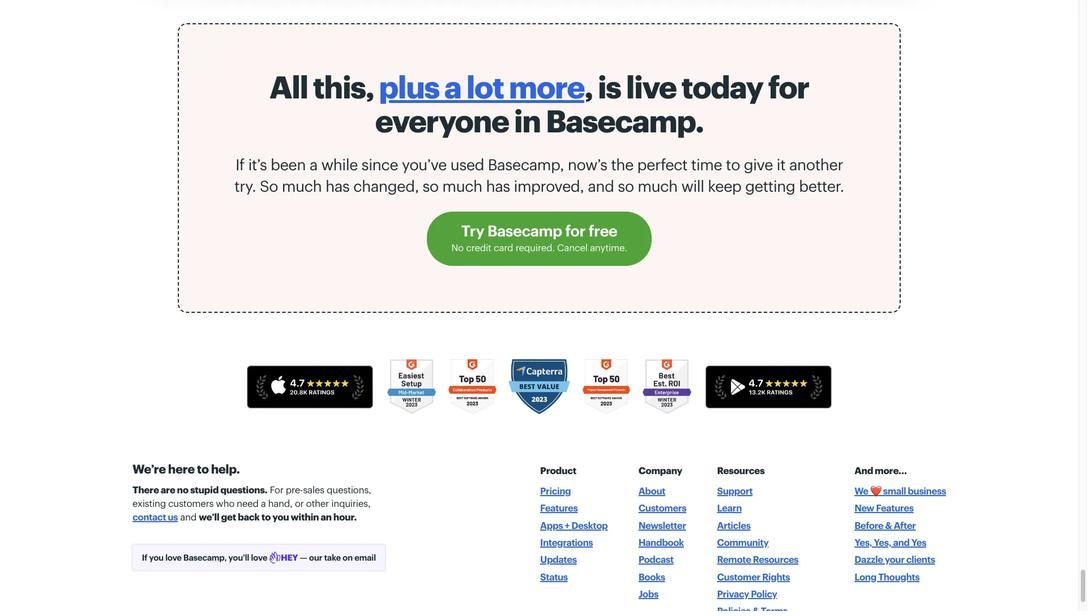 Task type: locate. For each thing, give the bounding box(es) containing it.
you down hand, on the bottom
[[272, 511, 289, 523]]

0 horizontal spatial for
[[565, 222, 586, 240]]

1 vertical spatial for
[[565, 222, 586, 240]]

2 horizontal spatial much
[[638, 177, 678, 195]]

2 features from the left
[[876, 503, 914, 514]]

0 horizontal spatial basecamp,
[[183, 553, 227, 563]]

0 horizontal spatial much
[[282, 177, 322, 195]]

much down used
[[443, 177, 482, 195]]

0 vertical spatial you
[[272, 511, 289, 523]]

clients
[[907, 554, 935, 565]]

jobs
[[639, 588, 659, 600]]

used
[[451, 155, 484, 173]]

so down the on the right top of the page
[[618, 177, 634, 195]]

required.
[[516, 242, 555, 253]]

integrations link
[[540, 537, 593, 548]]

if down contact on the left
[[142, 553, 147, 563]]

0 vertical spatial to
[[726, 155, 740, 173]]

customer rights link
[[717, 571, 790, 583]]

dazzle your clients link
[[855, 554, 935, 565]]

❤️
[[871, 485, 882, 497]]

1 vertical spatial resources
[[753, 554, 799, 565]]

2 love from the left
[[251, 553, 267, 563]]

privacy policy link
[[717, 588, 777, 600]]

0 vertical spatial if
[[236, 155, 245, 173]]

much down perfect
[[638, 177, 678, 195]]

and down now's on the top of page
[[588, 177, 614, 195]]

1 horizontal spatial for
[[768, 69, 809, 105]]

for inside try basecamp for free no credit card required. cancel anytime.
[[565, 222, 586, 240]]

love
[[165, 553, 182, 563], [251, 553, 267, 563]]

credit
[[466, 242, 492, 253]]

yes, down before & after
[[874, 537, 892, 548]]

our
[[309, 553, 323, 563]]

basecamp
[[487, 222, 562, 240]]

basecamp, up improved,
[[488, 155, 564, 173]]

podcast link
[[639, 554, 674, 565]]

new
[[855, 503, 875, 514]]

1 vertical spatial basecamp,
[[183, 553, 227, 563]]

free
[[589, 222, 618, 240]]

2 vertical spatial to
[[261, 511, 271, 523]]

1 horizontal spatial and
[[588, 177, 614, 195]]

if you love basecamp, you'll love
[[142, 553, 269, 563]]

here
[[168, 462, 195, 476]]

hour.
[[333, 511, 357, 523]]

1 horizontal spatial if
[[236, 155, 245, 173]]

to right back at bottom left
[[261, 511, 271, 523]]

you'll
[[229, 553, 249, 563]]

status
[[540, 571, 568, 583]]

much down been
[[282, 177, 322, 195]]

so
[[423, 177, 439, 195], [618, 177, 634, 195]]

yes, up dazzle
[[855, 537, 872, 548]]

if left it's
[[236, 155, 245, 173]]

1 horizontal spatial you
[[272, 511, 289, 523]]

a for been
[[310, 155, 318, 173]]

1 horizontal spatial to
[[261, 511, 271, 523]]

1 horizontal spatial has
[[486, 177, 510, 195]]

0 horizontal spatial and
[[180, 511, 197, 523]]

take
[[324, 553, 341, 563]]

rights
[[762, 571, 790, 583]]

email
[[355, 553, 376, 563]]

for inside , is live today for everyone in basecamp.
[[768, 69, 809, 105]]

hand,
[[268, 498, 293, 509]]

remote resources link
[[717, 554, 799, 565]]

a right need
[[261, 498, 266, 509]]

plus
[[379, 69, 439, 105]]

it's
[[248, 155, 267, 173]]

policy
[[751, 588, 777, 600]]

1 has from the left
[[326, 177, 350, 195]]

improved,
[[514, 177, 584, 195]]

your
[[885, 554, 905, 565]]

a for plus
[[444, 69, 461, 105]]

been
[[271, 155, 306, 173]]

has
[[326, 177, 350, 195], [486, 177, 510, 195]]

learn
[[717, 503, 742, 514]]

1 vertical spatial and
[[180, 511, 197, 523]]

a inside if it's been a while since you've used basecamp, now's the perfect time to give it another try. so much has changed, so much has improved, and so much will keep getting better.
[[310, 155, 318, 173]]

if inside if it's been a while since you've used basecamp, now's the perfect time to give it another try. so much has changed, so much has improved, and so much will keep getting better.
[[236, 155, 245, 173]]

0 vertical spatial basecamp,
[[488, 155, 564, 173]]

for
[[768, 69, 809, 105], [565, 222, 586, 240]]

no
[[452, 242, 464, 253]]

much
[[282, 177, 322, 195], [443, 177, 482, 195], [638, 177, 678, 195]]

questions,
[[327, 485, 371, 496]]

0 horizontal spatial has
[[326, 177, 350, 195]]

1 horizontal spatial a
[[310, 155, 318, 173]]

0 horizontal spatial love
[[165, 553, 182, 563]]

1 horizontal spatial so
[[618, 177, 634, 195]]

and inside for pre-sales questions, existing customers who need a hand, or other inquiries, contact us and we'll get back to you within an hour.
[[180, 511, 197, 523]]

us
[[168, 511, 178, 523]]

has down while
[[326, 177, 350, 195]]

a left lot on the top of page
[[444, 69, 461, 105]]

1 horizontal spatial much
[[443, 177, 482, 195]]

1 horizontal spatial basecamp,
[[488, 155, 564, 173]]

about
[[639, 485, 666, 497]]

features down the pricing
[[540, 503, 578, 514]]

yes
[[912, 537, 927, 548]]

2 horizontal spatial a
[[444, 69, 461, 105]]

1 horizontal spatial features
[[876, 503, 914, 514]]

if
[[236, 155, 245, 173], [142, 553, 147, 563]]

0 horizontal spatial so
[[423, 177, 439, 195]]

give
[[744, 155, 773, 173]]

1 much from the left
[[282, 177, 322, 195]]

to inside for pre-sales questions, existing customers who need a hand, or other inquiries, contact us and we'll get back to you within an hour.
[[261, 511, 271, 523]]

help.
[[211, 462, 240, 476]]

features down small
[[876, 503, 914, 514]]

0 vertical spatial for
[[768, 69, 809, 105]]

for pre-sales questions, existing customers who need a hand, or other inquiries, contact us and we'll get back to you within an hour.
[[133, 485, 371, 523]]

so down you've
[[423, 177, 439, 195]]

is
[[598, 69, 621, 105]]

you've
[[402, 155, 447, 173]]

1 horizontal spatial yes,
[[874, 537, 892, 548]]

and inside if it's been a while since you've used basecamp, now's the perfect time to give it another try. so much has changed, so much has improved, and so much will keep getting better.
[[588, 177, 614, 195]]

you
[[272, 511, 289, 523], [149, 553, 164, 563]]

articles
[[717, 520, 751, 531]]

0 vertical spatial a
[[444, 69, 461, 105]]

books link
[[639, 571, 665, 583]]

time
[[691, 155, 722, 173]]

and
[[588, 177, 614, 195], [180, 511, 197, 523], [893, 537, 910, 548]]

1 vertical spatial a
[[310, 155, 318, 173]]

+
[[565, 520, 570, 531]]

0 horizontal spatial you
[[149, 553, 164, 563]]

customer
[[717, 571, 761, 583]]

better.
[[799, 177, 844, 195]]

there are no stupid questions.
[[133, 485, 268, 496]]

1 vertical spatial if
[[142, 553, 147, 563]]

we're
[[133, 462, 166, 476]]

get
[[221, 511, 236, 523]]

love right you'll on the left
[[251, 553, 267, 563]]

to up keep
[[726, 155, 740, 173]]

you down contact us link
[[149, 553, 164, 563]]

1 vertical spatial to
[[197, 462, 209, 476]]

the
[[611, 155, 634, 173]]

and down the after
[[893, 537, 910, 548]]

0 vertical spatial and
[[588, 177, 614, 195]]

2 yes, from the left
[[874, 537, 892, 548]]

2 much from the left
[[443, 177, 482, 195]]

remote
[[717, 554, 751, 565]]

everyone
[[375, 102, 509, 139]]

0 horizontal spatial if
[[142, 553, 147, 563]]

and down the 'customers'
[[180, 511, 197, 523]]

if it's been a while since you've used basecamp, now's the perfect time to give it another try. so much has changed, so much has improved, and so much will keep getting better.
[[235, 155, 844, 195]]

apps + desktop link
[[540, 520, 608, 531]]

basecamp, left you'll on the left
[[183, 553, 227, 563]]

to up stupid
[[197, 462, 209, 476]]

basecamp, inside if it's been a while since you've used basecamp, now's the perfect time to give it another try. so much has changed, so much has improved, and so much will keep getting better.
[[488, 155, 564, 173]]

0 horizontal spatial yes,
[[855, 537, 872, 548]]

customers
[[168, 498, 214, 509]]

2 vertical spatial a
[[261, 498, 266, 509]]

perfect
[[638, 155, 688, 173]]

0 horizontal spatial features
[[540, 503, 578, 514]]

0 horizontal spatial to
[[197, 462, 209, 476]]

dazzle
[[855, 554, 883, 565]]

customer rights
[[717, 571, 790, 583]]

a inside for pre-sales questions, existing customers who need a hand, or other inquiries, contact us and we'll get back to you within an hour.
[[261, 498, 266, 509]]

love down us
[[165, 553, 182, 563]]

has left improved,
[[486, 177, 510, 195]]

resources up rights
[[753, 554, 799, 565]]

1 horizontal spatial love
[[251, 553, 267, 563]]

resources up support
[[717, 465, 765, 476]]

2 horizontal spatial and
[[893, 537, 910, 548]]

apps + desktop
[[540, 520, 608, 531]]

before & after link
[[855, 520, 916, 531]]

newsletter
[[639, 520, 686, 531]]

will
[[682, 177, 704, 195]]

a right been
[[310, 155, 318, 173]]

2 horizontal spatial to
[[726, 155, 740, 173]]

0 horizontal spatial a
[[261, 498, 266, 509]]

stupid
[[190, 485, 219, 496]]



Task type: vqa. For each thing, say whether or not it's contained in the screenshot.
'Where'
no



Task type: describe. For each thing, give the bounding box(es) containing it.
we're here to help.
[[133, 462, 240, 476]]

getting
[[746, 177, 796, 195]]

and
[[855, 465, 873, 476]]

newsletter link
[[639, 520, 686, 531]]

new features
[[855, 503, 914, 514]]

there
[[133, 485, 159, 496]]

1 love from the left
[[165, 553, 182, 563]]

hey
[[281, 553, 298, 563]]

or
[[295, 498, 304, 509]]

company
[[639, 465, 683, 476]]

handbook link
[[639, 537, 684, 548]]

for
[[270, 485, 284, 496]]

card
[[494, 242, 513, 253]]

sales
[[303, 485, 324, 496]]

long thoughts link
[[855, 571, 920, 583]]

,
[[584, 69, 593, 105]]

since
[[362, 155, 398, 173]]

all
[[270, 69, 308, 105]]

2 vertical spatial and
[[893, 537, 910, 548]]

handbook
[[639, 537, 684, 548]]

features link
[[540, 503, 578, 514]]

books
[[639, 571, 665, 583]]

no
[[177, 485, 189, 496]]

try
[[461, 222, 484, 240]]

try basecamp for free no credit card required. cancel anytime.
[[452, 222, 628, 253]]

more…
[[875, 465, 907, 476]]

to inside if it's been a while since you've used basecamp, now's the perfect time to give it another try. so much has changed, so much has improved, and so much will keep getting better.
[[726, 155, 740, 173]]

if for if you love basecamp, you'll love
[[142, 553, 147, 563]]

hey — our take on email
[[281, 553, 376, 563]]

support link
[[717, 485, 753, 497]]

podcast
[[639, 554, 674, 565]]

pre-
[[286, 485, 303, 496]]

who
[[216, 498, 234, 509]]

in
[[514, 102, 541, 139]]

articles link
[[717, 520, 751, 531]]

cancel
[[557, 242, 588, 253]]

0 vertical spatial resources
[[717, 465, 765, 476]]

and more…
[[855, 465, 907, 476]]

other
[[306, 498, 329, 509]]

are
[[161, 485, 175, 496]]

inquiries,
[[331, 498, 371, 509]]

we ❤️ small business
[[855, 485, 946, 497]]

changed,
[[353, 177, 419, 195]]

integrations
[[540, 537, 593, 548]]

we
[[855, 485, 869, 497]]

on
[[343, 553, 353, 563]]

thoughts
[[879, 571, 920, 583]]

&
[[885, 520, 892, 531]]

product
[[540, 465, 577, 476]]

after
[[894, 520, 916, 531]]

updates link
[[540, 554, 577, 565]]

you inside for pre-sales questions, existing customers who need a hand, or other inquiries, contact us and we'll get back to you within an hour.
[[272, 511, 289, 523]]

2 so from the left
[[618, 177, 634, 195]]

need
[[237, 498, 259, 509]]

1 yes, from the left
[[855, 537, 872, 548]]

1 features from the left
[[540, 503, 578, 514]]

updates
[[540, 554, 577, 565]]

we'll
[[199, 511, 219, 523]]

learn link
[[717, 503, 742, 514]]

lot
[[466, 69, 504, 105]]

community
[[717, 537, 769, 548]]

1 so from the left
[[423, 177, 439, 195]]

customers
[[639, 503, 687, 514]]

long thoughts
[[855, 571, 920, 583]]

privacy policy
[[717, 588, 777, 600]]

about link
[[639, 485, 666, 497]]

2 has from the left
[[486, 177, 510, 195]]

it
[[777, 155, 786, 173]]

keep
[[708, 177, 742, 195]]

, is live today for everyone in basecamp.
[[375, 69, 809, 139]]

dazzle your clients
[[855, 554, 935, 565]]

1 vertical spatial you
[[149, 553, 164, 563]]

so
[[260, 177, 278, 195]]

contact us link
[[133, 511, 178, 523]]

if for if it's been a while since you've used basecamp, now's the perfect time to give it another try. so much has changed, so much has improved, and so much will keep getting better.
[[236, 155, 245, 173]]

jobs link
[[639, 588, 659, 600]]

community link
[[717, 537, 769, 548]]

back
[[238, 511, 260, 523]]

questions.
[[220, 485, 268, 496]]

3 much from the left
[[638, 177, 678, 195]]

before & after
[[855, 520, 916, 531]]

customers link
[[639, 503, 687, 514]]

remote resources
[[717, 554, 799, 565]]

yes, yes, and yes link
[[855, 537, 927, 548]]

today
[[682, 69, 763, 105]]

we ❤️ small business link
[[855, 485, 946, 497]]

an
[[321, 511, 332, 523]]

anytime.
[[590, 242, 628, 253]]

live
[[626, 69, 676, 105]]



